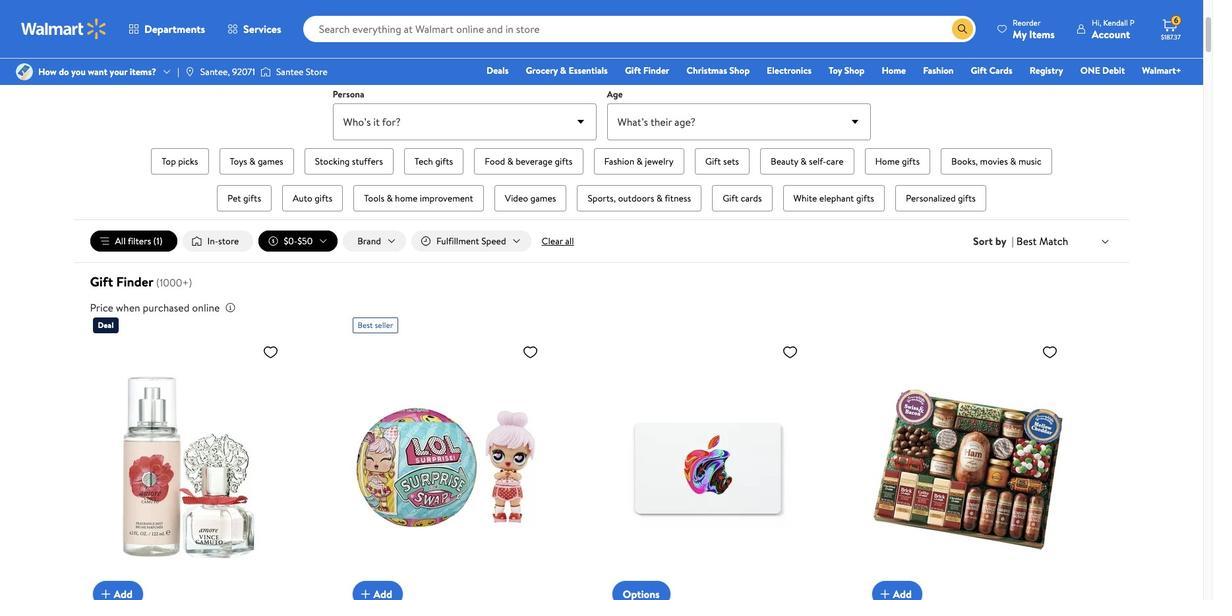 Task type: describe. For each thing, give the bounding box(es) containing it.
clear
[[542, 235, 563, 248]]

sports, outdoors & fitness
[[588, 192, 691, 205]]

sports,
[[588, 192, 616, 205]]

in-
[[207, 235, 218, 248]]

& left the fitness
[[656, 192, 663, 205]]

legal information image
[[225, 303, 236, 313]]

santee
[[276, 65, 304, 78]]

christmas shop link
[[681, 63, 756, 78]]

stocking stuffers list item
[[302, 146, 396, 177]]

brand button
[[343, 231, 406, 252]]

food & beverage gifts button
[[474, 148, 583, 175]]

gifts for home gifts
[[902, 155, 920, 168]]

gifts inside list item
[[555, 155, 573, 168]]

video games
[[505, 192, 556, 205]]

finder for gift finder (1000+)
[[116, 273, 153, 291]]

best match button
[[1014, 233, 1113, 250]]

video games list item
[[492, 183, 569, 214]]

toys & games button
[[219, 148, 294, 175]]

92071
[[232, 65, 255, 78]]

best for best match
[[1017, 234, 1037, 248]]

departments button
[[117, 13, 216, 45]]

white
[[794, 192, 817, 205]]

$0-$50
[[284, 235, 313, 248]]

add to favorites list, vince camuto amore perfume gift set for women, 2 pieces image
[[263, 344, 279, 361]]

santee, 92071
[[200, 65, 255, 78]]

gift for gift cards
[[971, 64, 987, 77]]

 image for santee store
[[260, 65, 271, 78]]

all
[[565, 235, 574, 248]]

gift cards link
[[965, 63, 1018, 78]]

walmart image
[[21, 18, 107, 40]]

personalized
[[906, 192, 956, 205]]

gift cards button
[[712, 185, 772, 212]]

music
[[1019, 155, 1042, 168]]

care
[[826, 155, 844, 168]]

white elephant gifts button
[[783, 185, 885, 212]]

fashion for fashion
[[923, 64, 954, 77]]

& for fashion & jewelry
[[637, 155, 643, 168]]

at
[[619, 7, 629, 23]]

fashion link
[[917, 63, 960, 78]]

white elephant gifts
[[794, 192, 874, 205]]

all filters (1)
[[115, 235, 163, 248]]

fulfillment speed button
[[411, 231, 531, 252]]

gift for gift finder (1000+)
[[90, 273, 113, 291]]

clear all button
[[536, 231, 579, 252]]

$187.37
[[1161, 32, 1181, 42]]

$0-
[[284, 235, 297, 248]]

match
[[1039, 234, 1068, 248]]

santee store
[[276, 65, 328, 78]]

improvement
[[420, 192, 473, 205]]

want
[[88, 65, 107, 78]]

tech gifts button
[[404, 148, 464, 175]]

purchased
[[143, 301, 190, 315]]

hi, kendall p account
[[1092, 17, 1135, 41]]

deals
[[487, 64, 509, 77]]

gift for gift sets
[[705, 155, 721, 168]]

best seller
[[358, 320, 393, 331]]

group containing top picks
[[122, 146, 1082, 214]]

tools & home improvement button
[[354, 185, 484, 212]]

2pm
[[632, 7, 655, 23]]

gifts for tech gifts
[[435, 155, 453, 168]]

santee,
[[200, 65, 230, 78]]

home for home gifts
[[875, 155, 900, 168]]

outdoors
[[618, 192, 654, 205]]

hi,
[[1092, 17, 1101, 28]]

walmart+ link
[[1136, 63, 1187, 78]]

home gifts button
[[865, 148, 930, 175]]

& for food & beverage gifts
[[507, 155, 513, 168]]

do
[[59, 65, 69, 78]]

$50
[[297, 235, 313, 248]]

& inside button
[[1010, 155, 1016, 168]]

all filters (1) button
[[90, 231, 177, 252]]

food & beverage gifts
[[485, 155, 573, 168]]

the swiss colony 25 holiday favorites - assorted chocolates, sausage meats, cheese blocks, and spreadables, sweet and savory variety treats, perfect gift for holidays, christmas, or birthdays image
[[872, 339, 1063, 597]]

vince camuto amore perfume gift set for women, 2 pieces image
[[93, 339, 284, 597]]

jewelry
[[645, 155, 674, 168]]

auto gifts
[[293, 192, 332, 205]]

| inside sort and filter section element
[[1012, 234, 1014, 249]]

departments
[[144, 22, 205, 36]]

gift sets button
[[695, 148, 750, 175]]

add to cart image for "the swiss colony 25 holiday favorites - assorted chocolates, sausage meats, cheese blocks, and spreadables, sweet and savory variety treats, perfect gift for holidays, christmas, or birthdays" "image" on the bottom right of the page
[[877, 587, 893, 601]]

store
[[218, 235, 239, 248]]

sports, outdoors & fitness button
[[577, 185, 702, 212]]

0 horizontal spatial |
[[177, 65, 179, 78]]

self-
[[809, 155, 826, 168]]

1 horizontal spatial games
[[530, 192, 556, 205]]

et.
[[657, 7, 672, 23]]

my
[[1013, 27, 1027, 41]]

walmart+
[[1142, 64, 1181, 77]]

& for beauty & self-care
[[801, 155, 807, 168]]

electronics link
[[761, 63, 818, 78]]

6
[[1174, 15, 1178, 26]]

(1000+)
[[156, 276, 192, 290]]

electronics
[[767, 64, 812, 77]]

gift cards list item
[[710, 183, 775, 214]]

gift finder link
[[619, 63, 675, 78]]

pet
[[227, 192, 241, 205]]

your
[[110, 65, 127, 78]]

by for order
[[565, 7, 577, 23]]

grocery & essentials
[[526, 64, 608, 77]]

cards
[[989, 64, 1013, 77]]

grocery
[[526, 64, 558, 77]]

beauty & self-care button
[[760, 148, 854, 175]]

& for grocery & essentials
[[560, 64, 566, 77]]

search icon image
[[957, 24, 968, 34]]

 image for santee, 92071
[[185, 67, 195, 77]]

dec.
[[580, 7, 603, 23]]

items?
[[130, 65, 156, 78]]

best for best seller
[[358, 320, 373, 331]]



Task type: vqa. For each thing, say whether or not it's contained in the screenshot.
Clear all at left top
yes



Task type: locate. For each thing, give the bounding box(es) containing it.
& left jewelry
[[637, 155, 643, 168]]

home link
[[876, 63, 912, 78]]

6 $187.37
[[1161, 15, 1181, 42]]

shop
[[729, 64, 750, 77], [844, 64, 865, 77]]

shop for toy shop
[[844, 64, 865, 77]]

1 add to cart image from the left
[[358, 587, 374, 601]]

debit
[[1102, 64, 1125, 77]]

filters
[[128, 235, 151, 248]]

beauty & self-care
[[771, 155, 844, 168]]

white elephant gifts list item
[[780, 183, 887, 214]]

sort and filter section element
[[74, 220, 1129, 262]]

two-day shipping on top presents image
[[93, 0, 1111, 75]]

by
[[565, 7, 577, 23], [995, 234, 1006, 249]]

finder down walmart site-wide 'search box'
[[643, 64, 669, 77]]

gifts for personalized gifts
[[958, 192, 976, 205]]

& inside list item
[[507, 155, 513, 168]]

|
[[177, 65, 179, 78], [1012, 234, 1014, 249]]

home for home
[[882, 64, 906, 77]]

fashion inside fashion & jewelry button
[[604, 155, 634, 168]]

1 horizontal spatial best
[[1017, 234, 1037, 248]]

services button
[[216, 13, 292, 45]]

fashion & jewelry list item
[[591, 146, 687, 177]]

when
[[116, 301, 140, 315]]

shop for christmas shop
[[729, 64, 750, 77]]

tech
[[415, 155, 433, 168]]

home inside button
[[875, 155, 900, 168]]

fashion inside fashion link
[[923, 64, 954, 77]]

& right food at left top
[[507, 155, 513, 168]]

0 horizontal spatial shop
[[729, 64, 750, 77]]

1 horizontal spatial add to cart image
[[877, 587, 893, 601]]

tools & home improvement
[[364, 192, 473, 205]]

0 horizontal spatial finder
[[116, 273, 153, 291]]

add to cart image
[[98, 587, 114, 601]]

games right toys on the left top
[[258, 155, 283, 168]]

fulfillment
[[436, 235, 479, 248]]

shop right christmas
[[729, 64, 750, 77]]

in-store button
[[182, 231, 253, 252]]

0 horizontal spatial add to cart image
[[358, 587, 374, 601]]

deals link
[[481, 63, 515, 78]]

1 vertical spatial finder
[[116, 273, 153, 291]]

& right grocery
[[560, 64, 566, 77]]

gift finder (1000+)
[[90, 273, 192, 291]]

by for sort
[[995, 234, 1006, 249]]

books, movies & music list item
[[938, 146, 1055, 177]]

group
[[122, 146, 1082, 214]]

2 shop from the left
[[844, 64, 865, 77]]

persona
[[333, 88, 364, 101]]

toys & games
[[230, 155, 283, 168]]

1 vertical spatial fashion
[[604, 155, 634, 168]]

by right sort
[[995, 234, 1006, 249]]

 image
[[16, 63, 33, 80]]

1 horizontal spatial shop
[[844, 64, 865, 77]]

| right items?
[[177, 65, 179, 78]]

elephant
[[819, 192, 854, 205]]

home left fashion link in the right top of the page
[[882, 64, 906, 77]]

1 horizontal spatial  image
[[260, 65, 271, 78]]

fashion left jewelry
[[604, 155, 634, 168]]

price when purchased online
[[90, 301, 220, 315]]

Search search field
[[303, 16, 976, 42]]

1 vertical spatial by
[[995, 234, 1006, 249]]

home gifts list item
[[862, 146, 933, 177]]

top picks list item
[[148, 146, 211, 177]]

& for tools & home improvement
[[387, 192, 393, 205]]

gifts right tech
[[435, 155, 453, 168]]

1 horizontal spatial |
[[1012, 234, 1014, 249]]

best match
[[1017, 234, 1068, 248]]

gifts inside button
[[958, 192, 976, 205]]

0 vertical spatial best
[[1017, 234, 1037, 248]]

add to cart image for lol surprise! surprise swap tots- with collectible doll, extra expression, 2 looks in one, water unboxing surprise, limited edition doll, great gift for girls age 3+ image
[[358, 587, 374, 601]]

finder up when
[[116, 273, 153, 291]]

0 horizontal spatial by
[[565, 7, 577, 23]]

kendall
[[1103, 17, 1128, 28]]

cards
[[741, 192, 762, 205]]

picks
[[178, 155, 198, 168]]

lol surprise! surprise swap tots- with collectible doll, extra expression, 2 looks in one, water unboxing surprise, limited edition doll, great gift for girls age 3+ image
[[352, 339, 544, 597]]

sort
[[973, 234, 993, 249]]

personalized gifts
[[906, 192, 976, 205]]

$15 apple gift card (email delivery) image
[[612, 339, 803, 597]]

gift cards
[[723, 192, 762, 205]]

gift for gift finder
[[625, 64, 641, 77]]

gifts inside list item
[[856, 192, 874, 205]]

gifts right elephant
[[856, 192, 874, 205]]

 image
[[260, 65, 271, 78], [185, 67, 195, 77]]

toy
[[829, 64, 842, 77]]

tools
[[364, 192, 384, 205]]

gifts right auto
[[315, 192, 332, 205]]

tech gifts list item
[[401, 146, 466, 177]]

auto gifts list item
[[280, 183, 346, 214]]

1 horizontal spatial finder
[[643, 64, 669, 77]]

fashion for fashion & jewelry
[[604, 155, 634, 168]]

gifts right beverage
[[555, 155, 573, 168]]

video
[[505, 192, 528, 205]]

& inside 'button'
[[387, 192, 393, 205]]

p
[[1130, 17, 1135, 28]]

gifts
[[435, 155, 453, 168], [555, 155, 573, 168], [902, 155, 920, 168], [243, 192, 261, 205], [315, 192, 332, 205], [856, 192, 874, 205], [958, 192, 976, 205]]

0 horizontal spatial fashion
[[604, 155, 634, 168]]

how do you want your items?
[[38, 65, 156, 78]]

gifts inside button
[[315, 192, 332, 205]]

registry link
[[1024, 63, 1069, 78]]

2 add to cart image from the left
[[877, 587, 893, 601]]

& right toys on the left top
[[249, 155, 256, 168]]

by inside sort and filter section element
[[995, 234, 1006, 249]]

toys
[[230, 155, 247, 168]]

fashion right home link
[[923, 64, 954, 77]]

top picks button
[[151, 148, 209, 175]]

& for toys & games
[[249, 155, 256, 168]]

gift for gift cards
[[723, 192, 739, 205]]

best left seller
[[358, 320, 373, 331]]

stocking stuffers
[[315, 155, 383, 168]]

0 vertical spatial games
[[258, 155, 283, 168]]

0 horizontal spatial games
[[258, 155, 283, 168]]

beauty & self-care list item
[[758, 146, 857, 177]]

order
[[531, 7, 562, 23]]

1 vertical spatial games
[[530, 192, 556, 205]]

0 vertical spatial |
[[177, 65, 179, 78]]

toy shop link
[[823, 63, 871, 78]]

games right video on the top of the page
[[530, 192, 556, 205]]

by left dec.
[[565, 7, 577, 23]]

& right tools
[[387, 192, 393, 205]]

shop right toy
[[844, 64, 865, 77]]

0 horizontal spatial best
[[358, 320, 373, 331]]

gifts up personalized
[[902, 155, 920, 168]]

gifts right pet
[[243, 192, 261, 205]]

& left music
[[1010, 155, 1016, 168]]

all
[[115, 235, 126, 248]]

0 vertical spatial fashion
[[923, 64, 954, 77]]

reorder my items
[[1013, 17, 1055, 41]]

by inside "link"
[[565, 7, 577, 23]]

store
[[306, 65, 328, 78]]

| left best match at the top right of page
[[1012, 234, 1014, 249]]

add to favorites list, lol surprise! surprise swap tots- with collectible doll, extra expression, 2 looks in one, water unboxing surprise, limited edition doll, great gift for girls age 3+ image
[[523, 344, 538, 361]]

1 vertical spatial home
[[875, 155, 900, 168]]

home gifts
[[875, 155, 920, 168]]

auto gifts button
[[282, 185, 343, 212]]

sports, outdoors & fitness list item
[[575, 183, 704, 214]]

0 vertical spatial finder
[[643, 64, 669, 77]]

 image left the santee,
[[185, 67, 195, 77]]

pet gifts
[[227, 192, 261, 205]]

0 vertical spatial home
[[882, 64, 906, 77]]

add to favorites list, $15 apple gift card (email delivery) image
[[782, 344, 798, 361]]

beverage
[[516, 155, 553, 168]]

gift sets list item
[[692, 146, 752, 177]]

registry
[[1030, 64, 1063, 77]]

tech gifts
[[415, 155, 453, 168]]

Walmart Site-Wide search field
[[303, 16, 976, 42]]

best left 'match'
[[1017, 234, 1037, 248]]

0 horizontal spatial  image
[[185, 67, 195, 77]]

movies
[[980, 155, 1008, 168]]

gift cards
[[971, 64, 1013, 77]]

21
[[606, 7, 616, 23]]

0 vertical spatial by
[[565, 7, 577, 23]]

$0-$50 button
[[259, 231, 338, 252]]

gifts for auto gifts
[[315, 192, 332, 205]]

in-store
[[207, 235, 239, 248]]

gifts for pet gifts
[[243, 192, 261, 205]]

stuffers
[[352, 155, 383, 168]]

& left self-
[[801, 155, 807, 168]]

add to cart image
[[358, 587, 374, 601], [877, 587, 893, 601]]

stocking
[[315, 155, 350, 168]]

gift inside button
[[723, 192, 739, 205]]

1 vertical spatial |
[[1012, 234, 1014, 249]]

toys & games list item
[[217, 146, 297, 177]]

1 horizontal spatial fashion
[[923, 64, 954, 77]]

sort by |
[[973, 234, 1014, 249]]

fashion & jewelry
[[604, 155, 674, 168]]

 image right 92071
[[260, 65, 271, 78]]

items
[[1029, 27, 1055, 41]]

gift sets
[[705, 155, 739, 168]]

order by dec. 21 at 2pm et. link
[[93, 0, 1111, 76]]

finder
[[643, 64, 669, 77], [116, 273, 153, 291]]

finder for gift finder
[[643, 64, 669, 77]]

books,
[[951, 155, 978, 168]]

pet gifts list item
[[214, 183, 274, 214]]

1 horizontal spatial by
[[995, 234, 1006, 249]]

gifts right personalized
[[958, 192, 976, 205]]

video games button
[[494, 185, 567, 212]]

food & beverage gifts list item
[[472, 146, 586, 177]]

add to favorites list, the swiss colony 25 holiday favorites - assorted chocolates, sausage meats, cheese blocks, and spreadables, sweet and savory variety treats, perfect gift for holidays, christmas, or birthdays image
[[1042, 344, 1058, 361]]

one
[[1080, 64, 1100, 77]]

personalized gifts list item
[[893, 183, 989, 214]]

grocery & essentials link
[[520, 63, 614, 78]]

1 vertical spatial best
[[358, 320, 373, 331]]

1 shop from the left
[[729, 64, 750, 77]]

services
[[243, 22, 281, 36]]

home right care
[[875, 155, 900, 168]]

seller
[[375, 320, 393, 331]]

best inside dropdown button
[[1017, 234, 1037, 248]]

tools & home improvement list item
[[351, 183, 486, 214]]

gift inside "button"
[[705, 155, 721, 168]]

auto
[[293, 192, 312, 205]]

games
[[258, 155, 283, 168], [530, 192, 556, 205]]

one debit
[[1080, 64, 1125, 77]]



